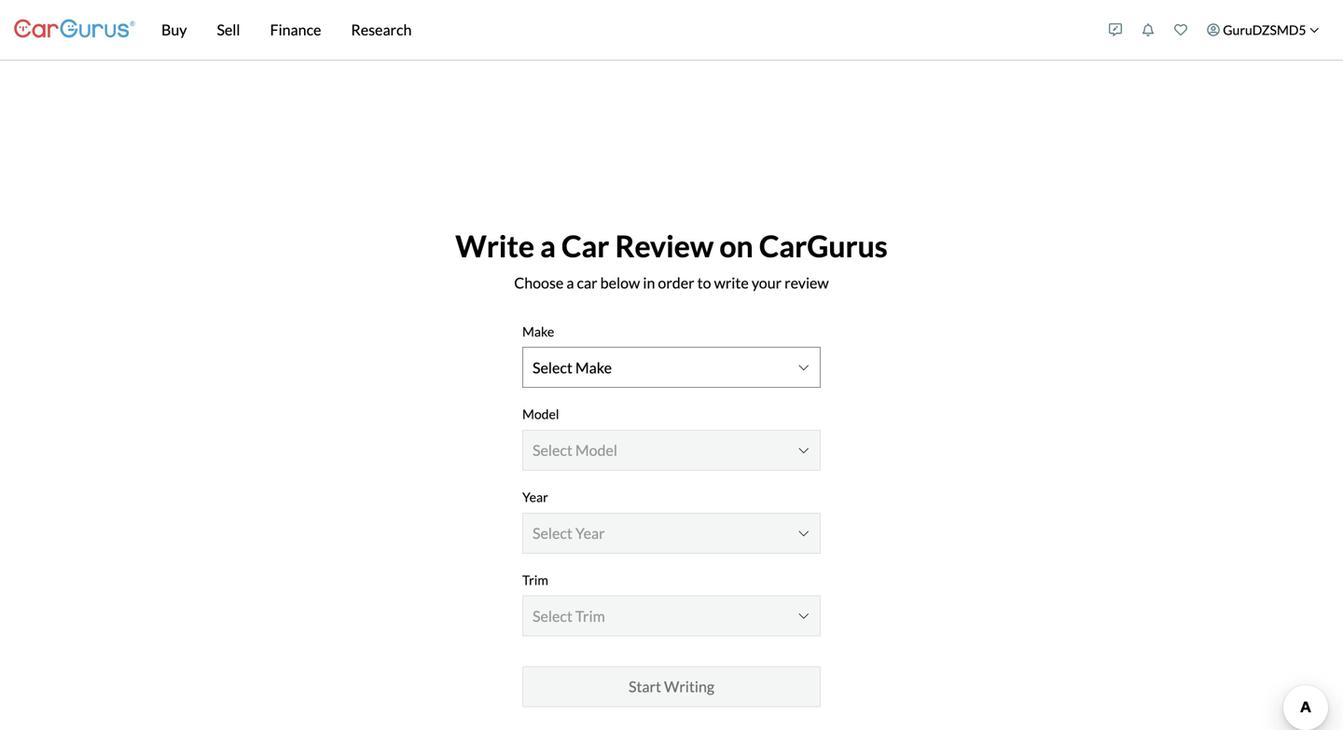 Task type: describe. For each thing, give the bounding box(es) containing it.
cargurus
[[760, 228, 888, 264]]

writing
[[664, 678, 715, 696]]

cargurus logo homepage link link
[[14, 3, 135, 56]]

make
[[523, 324, 555, 340]]

gurudzsmd5 menu
[[1100, 4, 1330, 56]]

cargurus logo homepage link image
[[14, 3, 135, 56]]

finance
[[270, 21, 321, 39]]

to
[[698, 274, 712, 292]]

car
[[577, 274, 598, 292]]

research button
[[336, 0, 427, 60]]

start writing
[[629, 678, 715, 696]]

open notifications image
[[1142, 23, 1155, 36]]

order
[[658, 274, 695, 292]]

saved cars image
[[1175, 23, 1188, 36]]

sell
[[217, 21, 240, 39]]

review
[[615, 228, 714, 264]]

start writing button
[[523, 667, 821, 708]]

sell button
[[202, 0, 255, 60]]

gurudzsmd5 menu item
[[1198, 4, 1330, 56]]

gurudzsmd5 button
[[1198, 4, 1330, 56]]

gurudzsmd5
[[1224, 22, 1307, 38]]

add a car review image
[[1109, 23, 1122, 36]]

trim
[[523, 572, 549, 588]]

buy button
[[147, 0, 202, 60]]

choose a car below in order to write your review
[[514, 274, 829, 292]]

write
[[456, 228, 535, 264]]

below
[[601, 274, 640, 292]]

a for write
[[540, 228, 556, 264]]

review
[[785, 274, 829, 292]]

menu bar containing buy
[[135, 0, 1100, 60]]

choose
[[514, 274, 564, 292]]

year
[[523, 489, 549, 505]]



Task type: vqa. For each thing, say whether or not it's contained in the screenshot.
the leftmost Vehicle photo unavailable
no



Task type: locate. For each thing, give the bounding box(es) containing it.
car
[[562, 228, 610, 264]]

a
[[540, 228, 556, 264], [567, 274, 574, 292]]

chevron down image
[[1310, 25, 1320, 35]]

user icon image
[[1207, 23, 1220, 36]]

0 horizontal spatial a
[[540, 228, 556, 264]]

write
[[714, 274, 749, 292]]

buy
[[161, 21, 187, 39]]

in
[[643, 274, 655, 292]]

0 vertical spatial a
[[540, 228, 556, 264]]

write a car review on cargurus
[[456, 228, 888, 264]]

1 vertical spatial a
[[567, 274, 574, 292]]

finance button
[[255, 0, 336, 60]]

research
[[351, 21, 412, 39]]

your
[[752, 274, 782, 292]]

on
[[720, 228, 754, 264]]

1 horizontal spatial a
[[567, 274, 574, 292]]

a left car in the top of the page
[[567, 274, 574, 292]]

a left car
[[540, 228, 556, 264]]

start
[[629, 678, 662, 696]]

menu bar
[[135, 0, 1100, 60]]

model
[[523, 407, 559, 422]]

a for choose
[[567, 274, 574, 292]]



